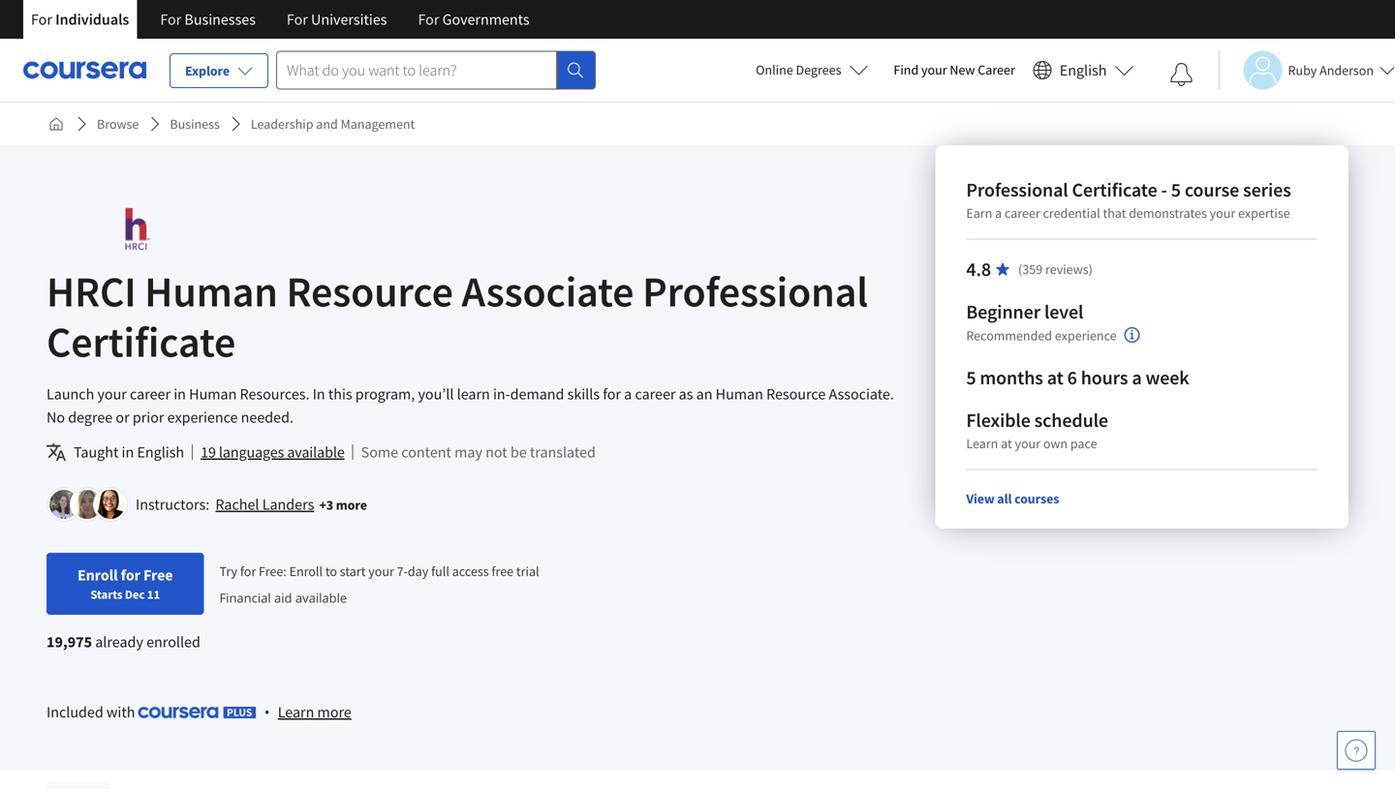 Task type: vqa. For each thing, say whether or not it's contained in the screenshot.
the leftmost Learn
yes



Task type: describe. For each thing, give the bounding box(es) containing it.
try for free: enroll to start your 7-day full access free trial financial aid available
[[219, 563, 539, 607]]

human right an
[[716, 385, 763, 404]]

you'll
[[418, 385, 454, 404]]

courses
[[1015, 490, 1060, 508]]

professional certificate - 5 course series earn a career credential that demonstrates your expertise
[[966, 178, 1291, 222]]

trial
[[516, 563, 539, 580]]

11
[[147, 587, 160, 603]]

learn
[[457, 385, 490, 404]]

0 horizontal spatial english
[[137, 443, 184, 462]]

-
[[1161, 178, 1168, 202]]

leadership and management link
[[243, 107, 423, 141]]

your inside try for free: enroll to start your 7-day full access free trial financial aid available
[[368, 563, 394, 580]]

view
[[966, 490, 995, 508]]

help center image
[[1345, 739, 1368, 763]]

taught in english
[[74, 443, 184, 462]]

enrolled
[[146, 633, 200, 652]]

recommended experience
[[966, 327, 1117, 344]]

7-
[[397, 563, 408, 580]]

for for enroll for free
[[121, 566, 140, 585]]

already
[[95, 633, 143, 652]]

+3
[[319, 497, 333, 514]]

6
[[1068, 366, 1077, 390]]

degree
[[68, 408, 113, 427]]

rachel
[[215, 495, 259, 515]]

some
[[361, 443, 398, 462]]

demand
[[510, 385, 564, 404]]

hrci human resource associate professional certificate
[[47, 265, 868, 369]]

level
[[1045, 300, 1084, 324]]

for for governments
[[418, 10, 439, 29]]

business
[[170, 115, 220, 133]]

associate.
[[829, 385, 894, 404]]

no
[[47, 408, 65, 427]]

home image
[[48, 116, 64, 132]]

earn
[[966, 204, 993, 222]]

reviews)
[[1046, 261, 1093, 278]]

may
[[455, 443, 483, 462]]

explore button
[[170, 53, 268, 88]]

at inside flexible schedule learn at your own pace
[[1001, 435, 1012, 453]]

19 languages available button
[[201, 441, 345, 464]]

day
[[408, 563, 429, 580]]

taught
[[74, 443, 119, 462]]

launch
[[47, 385, 94, 404]]

resource inside hrci human resource associate professional certificate
[[286, 265, 453, 318]]

0 horizontal spatial 5
[[966, 366, 976, 390]]

resource inside launch your career in human resources. in this program, you'll learn in-demand skills for a career as an human resource associate. no degree or prior experience needed.
[[767, 385, 826, 404]]

enroll inside try for free: enroll to start your 7-day full access free trial financial aid available
[[289, 563, 323, 580]]

some content may not be translated
[[361, 443, 596, 462]]

your inside find your new career link
[[922, 61, 947, 78]]

learn more link
[[278, 701, 352, 724]]

needed.
[[241, 408, 294, 427]]

explore
[[185, 62, 230, 79]]

certificate inside professional certificate - 5 course series earn a career credential that demonstrates your expertise
[[1072, 178, 1158, 202]]

anderson
[[1320, 62, 1374, 79]]

banner navigation
[[16, 0, 545, 39]]

online degrees
[[756, 61, 842, 78]]

credential
[[1043, 204, 1101, 222]]

• learn more
[[264, 702, 352, 723]]

your inside flexible schedule learn at your own pace
[[1015, 435, 1041, 453]]

course
[[1185, 178, 1240, 202]]

all
[[997, 490, 1012, 508]]

landers
[[262, 495, 314, 515]]

free:
[[259, 563, 287, 580]]

0 horizontal spatial career
[[130, 385, 171, 404]]

find your new career link
[[884, 58, 1025, 82]]

free
[[492, 563, 514, 580]]

a inside professional certificate - 5 course series earn a career credential that demonstrates your expertise
[[995, 204, 1002, 222]]

aid
[[274, 589, 292, 607]]

for businesses
[[160, 10, 256, 29]]

pace
[[1071, 435, 1097, 453]]

hrci image
[[47, 207, 228, 251]]

ruby anderson
[[1288, 62, 1374, 79]]

governments
[[442, 10, 530, 29]]

months
[[980, 366, 1043, 390]]

+3 more button
[[319, 496, 367, 515]]

•
[[264, 702, 270, 723]]

ruby anderson button
[[1219, 51, 1395, 90]]

for for individuals
[[31, 10, 52, 29]]

available inside try for free: enroll to start your 7-day full access free trial financial aid available
[[295, 589, 347, 607]]

for for businesses
[[160, 10, 181, 29]]

coursera image
[[23, 55, 146, 86]]

not
[[486, 443, 507, 462]]

financial aid available button
[[219, 589, 347, 607]]

5 inside professional certificate - 5 course series earn a career credential that demonstrates your expertise
[[1171, 178, 1181, 202]]

starts
[[90, 587, 123, 603]]

beginner
[[966, 300, 1041, 324]]

individuals
[[55, 10, 129, 29]]

flexible schedule learn at your own pace
[[966, 408, 1109, 453]]

rhea bautista image
[[96, 490, 125, 519]]

access
[[452, 563, 489, 580]]

as
[[679, 385, 693, 404]]

instructors: rachel landers +3 more
[[136, 495, 367, 515]]

an
[[696, 385, 713, 404]]

in
[[313, 385, 325, 404]]



Task type: locate. For each thing, give the bounding box(es) containing it.
0 vertical spatial english
[[1060, 61, 1107, 80]]

What do you want to learn? text field
[[276, 51, 557, 90]]

learn inside flexible schedule learn at your own pace
[[966, 435, 998, 453]]

career left as on the left
[[635, 385, 676, 404]]

1 vertical spatial in
[[122, 443, 134, 462]]

resource
[[286, 265, 453, 318], [767, 385, 826, 404]]

for left businesses
[[160, 10, 181, 29]]

1 horizontal spatial at
[[1047, 366, 1064, 390]]

view all courses link
[[966, 490, 1060, 508]]

enroll inside "enroll for free starts dec 11"
[[78, 566, 118, 585]]

prior
[[133, 408, 164, 427]]

full
[[431, 563, 450, 580]]

degrees
[[796, 61, 842, 78]]

human inside hrci human resource associate professional certificate
[[145, 265, 278, 318]]

0 vertical spatial experience
[[1055, 327, 1117, 344]]

1 vertical spatial experience
[[167, 408, 238, 427]]

a right earn
[[995, 204, 1002, 222]]

flexible
[[966, 408, 1031, 433]]

online degrees button
[[740, 48, 884, 91]]

0 horizontal spatial at
[[1001, 435, 1012, 453]]

for inside "enroll for free starts dec 11"
[[121, 566, 140, 585]]

your right find
[[922, 61, 947, 78]]

leadership
[[251, 115, 313, 133]]

1 vertical spatial available
[[295, 589, 347, 607]]

1 vertical spatial learn
[[278, 703, 314, 722]]

a right skills on the left of page
[[624, 385, 632, 404]]

your left own
[[1015, 435, 1041, 453]]

for right try
[[240, 563, 256, 580]]

1 horizontal spatial 5
[[1171, 178, 1181, 202]]

0 horizontal spatial a
[[624, 385, 632, 404]]

businesses
[[185, 10, 256, 29]]

1 horizontal spatial in
[[174, 385, 186, 404]]

for inside try for free: enroll to start your 7-day full access free trial financial aid available
[[240, 563, 256, 580]]

1 horizontal spatial certificate
[[1072, 178, 1158, 202]]

for right skills on the left of page
[[603, 385, 621, 404]]

english right career
[[1060, 61, 1107, 80]]

universities
[[311, 10, 387, 29]]

rachel landers link
[[215, 495, 314, 515]]

available up "+3" at the left bottom
[[287, 443, 345, 462]]

experience down "level" at right top
[[1055, 327, 1117, 344]]

19
[[201, 443, 216, 462]]

at left 6
[[1047, 366, 1064, 390]]

launch your career in human resources. in this program, you'll learn in-demand skills for a career as an human resource associate. no degree or prior experience needed.
[[47, 385, 894, 427]]

0 vertical spatial at
[[1047, 366, 1064, 390]]

more
[[336, 497, 367, 514], [317, 703, 352, 722]]

enroll for free starts dec 11
[[78, 566, 173, 603]]

available down the to
[[295, 589, 347, 607]]

4 for from the left
[[418, 10, 439, 29]]

browse
[[97, 115, 139, 133]]

dec
[[125, 587, 145, 603]]

2 horizontal spatial a
[[1132, 366, 1142, 390]]

ruby
[[1288, 62, 1317, 79]]

certificate inside hrci human resource associate professional certificate
[[47, 315, 236, 369]]

professional inside professional certificate - 5 course series earn a career credential that demonstrates your expertise
[[966, 178, 1068, 202]]

your inside launch your career in human resources. in this program, you'll learn in-demand skills for a career as an human resource associate. no degree or prior experience needed.
[[97, 385, 127, 404]]

professional inside hrci human resource associate professional certificate
[[643, 265, 868, 318]]

1 horizontal spatial career
[[635, 385, 676, 404]]

1 vertical spatial more
[[317, 703, 352, 722]]

19,975 already enrolled
[[47, 633, 200, 652]]

rachel landers image
[[49, 490, 78, 519]]

19,975
[[47, 633, 92, 652]]

for left individuals
[[31, 10, 52, 29]]

this
[[328, 385, 352, 404]]

instructors:
[[136, 495, 209, 515]]

for governments
[[418, 10, 530, 29]]

at
[[1047, 366, 1064, 390], [1001, 435, 1012, 453]]

1 vertical spatial resource
[[767, 385, 826, 404]]

business link
[[162, 107, 228, 141]]

0 horizontal spatial resource
[[286, 265, 453, 318]]

2 for from the left
[[160, 10, 181, 29]]

1 vertical spatial at
[[1001, 435, 1012, 453]]

find your new career
[[894, 61, 1015, 78]]

week
[[1146, 366, 1190, 390]]

more inside instructors: rachel landers +3 more
[[336, 497, 367, 514]]

enroll up "starts"
[[78, 566, 118, 585]]

demonstrates
[[1129, 204, 1207, 222]]

hrci
[[47, 265, 136, 318]]

human up 19 on the bottom of the page
[[189, 385, 237, 404]]

and
[[316, 115, 338, 133]]

professional
[[966, 178, 1068, 202], [643, 265, 868, 318]]

2 horizontal spatial career
[[1005, 204, 1040, 222]]

a
[[995, 204, 1002, 222], [1132, 366, 1142, 390], [624, 385, 632, 404]]

experience inside launch your career in human resources. in this program, you'll learn in-demand skills for a career as an human resource associate. no degree or prior experience needed.
[[167, 408, 238, 427]]

learn right the •
[[278, 703, 314, 722]]

experience
[[1055, 327, 1117, 344], [167, 408, 238, 427]]

for left universities
[[287, 10, 308, 29]]

try
[[219, 563, 237, 580]]

more right "+3" at the left bottom
[[336, 497, 367, 514]]

1 vertical spatial english
[[137, 443, 184, 462]]

0 vertical spatial resource
[[286, 265, 453, 318]]

None search field
[[276, 51, 596, 90]]

included with
[[47, 703, 138, 722]]

1 horizontal spatial a
[[995, 204, 1002, 222]]

1 horizontal spatial learn
[[966, 435, 998, 453]]

for up what do you want to learn? text box on the left top of page
[[418, 10, 439, 29]]

0 horizontal spatial in
[[122, 443, 134, 462]]

management
[[341, 115, 415, 133]]

in
[[174, 385, 186, 404], [122, 443, 134, 462]]

1 horizontal spatial experience
[[1055, 327, 1117, 344]]

browse link
[[89, 107, 147, 141]]

associate
[[462, 265, 634, 318]]

2 horizontal spatial for
[[603, 385, 621, 404]]

0 vertical spatial learn
[[966, 435, 998, 453]]

certificate up that
[[1072, 178, 1158, 202]]

series
[[1243, 178, 1291, 202]]

learn
[[966, 435, 998, 453], [278, 703, 314, 722]]

show notifications image
[[1170, 63, 1193, 86]]

5 right -
[[1171, 178, 1181, 202]]

5 left months
[[966, 366, 976, 390]]

english down prior
[[137, 443, 184, 462]]

learn down flexible
[[966, 435, 998, 453]]

for for universities
[[287, 10, 308, 29]]

0 vertical spatial 5
[[1171, 178, 1181, 202]]

in right taught
[[122, 443, 134, 462]]

new
[[950, 61, 975, 78]]

0 horizontal spatial certificate
[[47, 315, 236, 369]]

career right earn
[[1005, 204, 1040, 222]]

1 horizontal spatial resource
[[767, 385, 826, 404]]

1 horizontal spatial professional
[[966, 178, 1068, 202]]

more inside • learn more
[[317, 703, 352, 722]]

your left 7- at the bottom left
[[368, 563, 394, 580]]

human
[[145, 265, 278, 318], [189, 385, 237, 404], [716, 385, 763, 404]]

to
[[325, 563, 337, 580]]

coursera plus image
[[138, 707, 256, 719]]

your inside professional certificate - 5 course series earn a career credential that demonstrates your expertise
[[1210, 204, 1236, 222]]

leadership and management
[[251, 115, 415, 133]]

english
[[1060, 61, 1107, 80], [137, 443, 184, 462]]

for inside launch your career in human resources. in this program, you'll learn in-demand skills for a career as an human resource associate. no degree or prior experience needed.
[[603, 385, 621, 404]]

1 vertical spatial 5
[[966, 366, 976, 390]]

0 vertical spatial professional
[[966, 178, 1068, 202]]

5 months at 6 hours a week
[[966, 366, 1190, 390]]

0 horizontal spatial professional
[[643, 265, 868, 318]]

career up prior
[[130, 385, 171, 404]]

(359 reviews)
[[1018, 261, 1093, 278]]

1 vertical spatial certificate
[[47, 315, 236, 369]]

learn inside • learn more
[[278, 703, 314, 722]]

1 for from the left
[[31, 10, 52, 29]]

0 vertical spatial certificate
[[1072, 178, 1158, 202]]

0 vertical spatial more
[[336, 497, 367, 514]]

with
[[107, 703, 135, 722]]

experience up 19 on the bottom of the page
[[167, 408, 238, 427]]

your down course
[[1210, 204, 1236, 222]]

0 horizontal spatial enroll
[[78, 566, 118, 585]]

available inside button
[[287, 443, 345, 462]]

for for try for free: enroll to start your 7-day full access free trial
[[240, 563, 256, 580]]

certificate
[[1072, 178, 1158, 202], [47, 315, 236, 369]]

or
[[116, 408, 129, 427]]

career
[[978, 61, 1015, 78]]

4.8
[[966, 257, 991, 281]]

online
[[756, 61, 793, 78]]

a inside launch your career in human resources. in this program, you'll learn in-demand skills for a career as an human resource associate. no degree or prior experience needed.
[[624, 385, 632, 404]]

in inside launch your career in human resources. in this program, you'll learn in-demand skills for a career as an human resource associate. no degree or prior experience needed.
[[174, 385, 186, 404]]

career inside professional certificate - 5 course series earn a career credential that demonstrates your expertise
[[1005, 204, 1040, 222]]

financial
[[219, 589, 271, 607]]

english button
[[1025, 39, 1142, 102]]

1 horizontal spatial enroll
[[289, 563, 323, 580]]

information about difficulty level pre-requisites. image
[[1125, 328, 1140, 343]]

0 vertical spatial available
[[287, 443, 345, 462]]

0 horizontal spatial learn
[[278, 703, 314, 722]]

more right the •
[[317, 703, 352, 722]]

michelle alvarado image
[[73, 490, 102, 519]]

1 vertical spatial professional
[[643, 265, 868, 318]]

for individuals
[[31, 10, 129, 29]]

resources.
[[240, 385, 310, 404]]

for universities
[[287, 10, 387, 29]]

enroll left the to
[[289, 563, 323, 580]]

at down flexible
[[1001, 435, 1012, 453]]

content
[[401, 443, 452, 462]]

languages
[[219, 443, 284, 462]]

0 horizontal spatial experience
[[167, 408, 238, 427]]

for up dec
[[121, 566, 140, 585]]

find
[[894, 61, 919, 78]]

0 horizontal spatial for
[[121, 566, 140, 585]]

human down the hrci image
[[145, 265, 278, 318]]

in up taught in english
[[174, 385, 186, 404]]

for
[[31, 10, 52, 29], [160, 10, 181, 29], [287, 10, 308, 29], [418, 10, 439, 29]]

1 horizontal spatial english
[[1060, 61, 1107, 80]]

0 vertical spatial in
[[174, 385, 186, 404]]

free
[[143, 566, 173, 585]]

1 horizontal spatial for
[[240, 563, 256, 580]]

english inside button
[[1060, 61, 1107, 80]]

3 for from the left
[[287, 10, 308, 29]]

included
[[47, 703, 103, 722]]

a left week
[[1132, 366, 1142, 390]]

5
[[1171, 178, 1181, 202], [966, 366, 976, 390]]

expertise
[[1238, 204, 1290, 222]]

your up or
[[97, 385, 127, 404]]

career
[[1005, 204, 1040, 222], [130, 385, 171, 404], [635, 385, 676, 404]]

certificate up prior
[[47, 315, 236, 369]]



